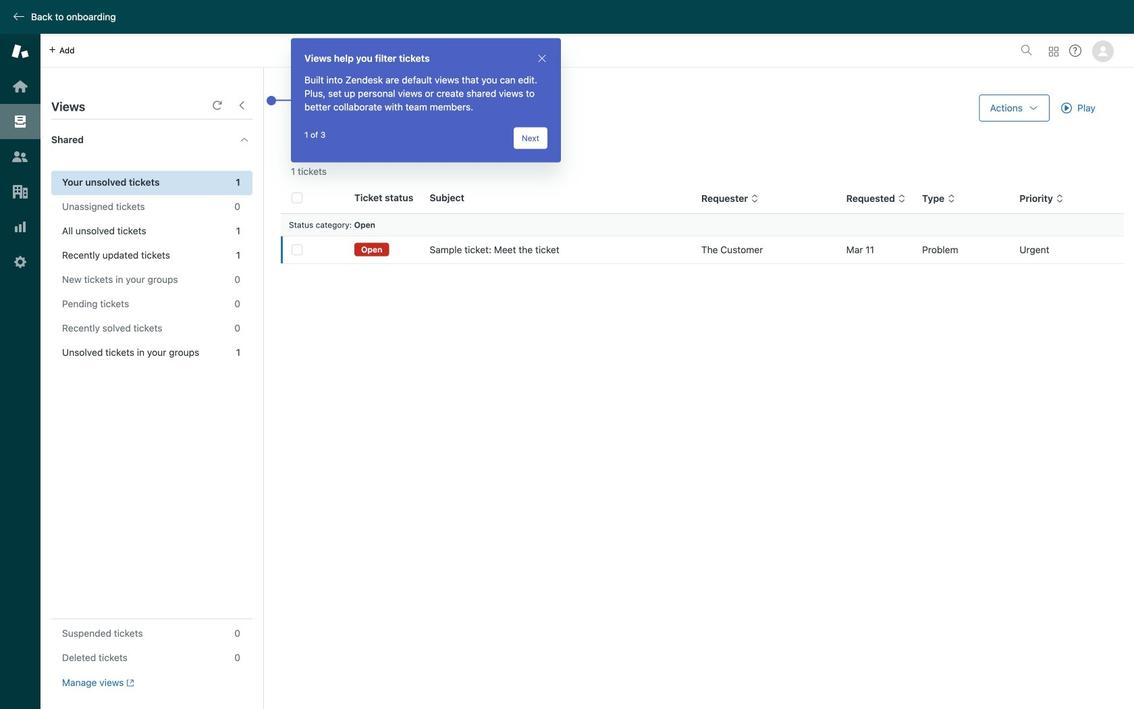 Task type: locate. For each thing, give the bounding box(es) containing it.
admin image
[[11, 253, 29, 271]]

refresh views pane image
[[212, 100, 223, 111]]

get started image
[[11, 78, 29, 95]]

heading
[[41, 120, 263, 160]]

dialog
[[291, 38, 561, 162]]

row
[[281, 236, 1125, 264]]



Task type: describe. For each thing, give the bounding box(es) containing it.
get help image
[[1070, 45, 1082, 57]]

zendesk products image
[[1050, 47, 1059, 56]]

views image
[[11, 113, 29, 130]]

organizations image
[[11, 183, 29, 201]]

close image
[[537, 53, 548, 64]]

opens in a new tab image
[[124, 679, 134, 687]]

customers image
[[11, 148, 29, 166]]

zendesk support image
[[11, 43, 29, 60]]

reporting image
[[11, 218, 29, 236]]

hide panel views image
[[236, 100, 247, 111]]

main element
[[0, 34, 41, 709]]



Task type: vqa. For each thing, say whether or not it's contained in the screenshot.
Views image
yes



